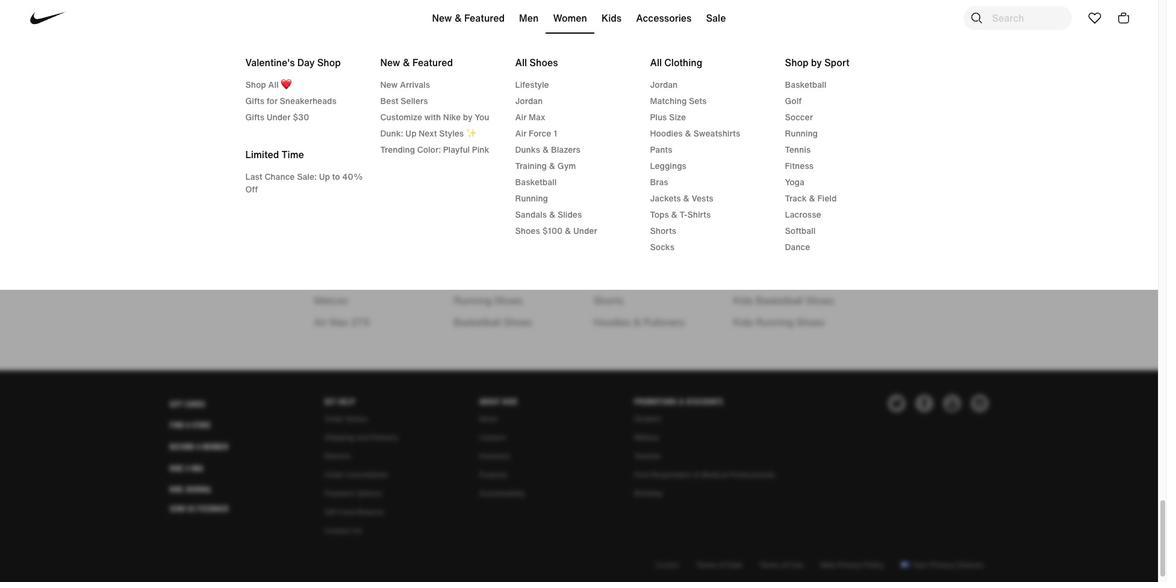 Task type: locate. For each thing, give the bounding box(es) containing it.
1 vertical spatial you
[[475, 111, 489, 123]]

0 horizontal spatial under
[[267, 111, 290, 123]]

terms for terms of sale
[[696, 560, 717, 571]]

kids basketball shoes
[[733, 294, 834, 308]]

your right your privacy choices icon
[[913, 560, 928, 571]]

0 vertical spatial order
[[324, 414, 344, 424]]

menu bar
[[0, 2, 1158, 290]]

order for order cancellation
[[324, 470, 344, 480]]

0 horizontal spatial nike
[[443, 111, 461, 123]]

sport
[[824, 55, 850, 70]]

shorts inside jordan matching sets plus size hoodies & sweatshirts pants leggings bras jackets & vests tops & t-shirts shorts socks
[[650, 225, 676, 237]]

hoodies up pants
[[650, 127, 683, 140]]

shorts link up socks link
[[650, 225, 778, 237]]

2 horizontal spatial all
[[650, 55, 662, 70]]

under inside shop all ❤️ gifts for sneakerheads gifts under $30
[[267, 111, 290, 123]]

gift card balance
[[324, 507, 384, 518]]

0 vertical spatial shorts
[[650, 225, 676, 237]]

shop down valentine's
[[245, 78, 266, 91]]

new for new arrivals
[[380, 55, 400, 70]]

running up 'sandals'
[[515, 192, 548, 205]]

all shoes link
[[515, 55, 643, 70]]

kids up kids running shoes at the right bottom of the page
[[733, 294, 753, 308]]

0 horizontal spatial up
[[319, 170, 330, 183]]

max inside list
[[330, 315, 349, 330]]

1 horizontal spatial nike
[[503, 397, 518, 407]]

0 vertical spatial new & featured
[[432, 11, 505, 25]]

max up the force
[[529, 111, 545, 123]]

0 vertical spatial up
[[405, 127, 416, 140]]

1 vertical spatial max
[[330, 315, 349, 330]]

shop all ❤️ gifts for sneakerheads gifts under $30
[[245, 78, 337, 123]]

1 of from the left
[[719, 560, 726, 571]]

0 horizontal spatial jordan
[[515, 95, 543, 107]]

under down sandals & slides 'link'
[[573, 225, 597, 237]]

last chance sale: up to 40% off link
[[245, 170, 373, 196]]

1 horizontal spatial featured
[[464, 11, 505, 25]]

1 vertical spatial under
[[573, 225, 597, 237]]

running down the kids basketball shoes
[[756, 315, 794, 330]]

1 horizontal spatial up
[[405, 127, 416, 140]]

send
[[170, 505, 185, 514]]

0 vertical spatial gifts
[[245, 95, 264, 107]]

0 horizontal spatial hoodies
[[593, 315, 631, 330]]

1 privacy from the left
[[837, 560, 862, 571]]

1 vertical spatial by
[[463, 111, 473, 123]]

running
[[785, 127, 818, 140], [515, 192, 548, 205], [454, 294, 492, 308], [756, 315, 794, 330]]

shorts up hoodies & pullovers
[[593, 294, 623, 308]]

1 vertical spatial jordan link
[[515, 95, 643, 107]]

basketball link up golf link
[[785, 78, 913, 91]]

new & featured for men
[[432, 11, 505, 25]]

matching sets link
[[650, 95, 778, 107]]

jordan inside jordan matching sets plus size hoodies & sweatshirts pants leggings bras jackets & vests tops & t-shirts shorts socks
[[650, 78, 678, 91]]

hoodies
[[650, 127, 683, 140], [593, 315, 631, 330]]

dunk:
[[380, 127, 403, 140]]

new & featured up 'arrivals'
[[380, 55, 453, 70]]

track & field link
[[785, 192, 913, 205]]

youtube image
[[943, 395, 961, 413]]

0 vertical spatial under
[[267, 111, 290, 123]]

0 horizontal spatial shop
[[245, 78, 266, 91]]

0 vertical spatial your
[[426, 54, 455, 76]]

2 list from the left
[[454, 250, 565, 337]]

1 vertical spatial sale
[[727, 560, 742, 571]]

1 horizontal spatial of
[[782, 560, 789, 571]]

up left next
[[405, 127, 416, 140]]

access
[[520, 54, 568, 76]]

& down size
[[685, 127, 691, 140]]

air inside main content
[[314, 315, 327, 330]]

1 horizontal spatial shorts
[[650, 225, 676, 237]]

your for your privacy choices
[[913, 560, 928, 571]]

gifts up limited
[[245, 111, 264, 123]]

customize with nike by you link
[[380, 111, 508, 123]]

gifts left for
[[245, 95, 264, 107]]

basketball link down training & gym link
[[515, 176, 643, 188]]

color:
[[417, 143, 441, 156]]

lifestyle jordan air max air force 1 dunks & blazers training & gym basketball running sandals & slides shoes $100 & under
[[515, 78, 597, 237]]

0 horizontal spatial you
[[475, 111, 489, 123]]

your up new arrivals link
[[426, 54, 455, 76]]

1 horizontal spatial max
[[529, 111, 545, 123]]

1 vertical spatial kids
[[733, 294, 753, 308]]

by inside new arrivals best sellers customize with nike by you dunk: up next styles ✨ trending color: playful pink
[[463, 111, 473, 123]]

order down returns
[[324, 470, 344, 480]]

1 vertical spatial nike
[[170, 486, 184, 495]]

contact
[[324, 526, 351, 536]]

main content
[[0, 0, 1158, 337]]

us
[[353, 526, 362, 536]]

0 vertical spatial jordan
[[650, 78, 678, 91]]

socks link
[[650, 241, 778, 254]]

1 horizontal spatial hoodies
[[650, 127, 683, 140]]

1 vertical spatial hoodies
[[593, 315, 631, 330]]

basketball down how
[[785, 78, 826, 91]]

shop right the day
[[317, 55, 341, 70]]

0 horizontal spatial basketball link
[[515, 176, 643, 188]]

0 horizontal spatial max
[[330, 315, 349, 330]]

basketball inside lifestyle jordan air max air force 1 dunks & blazers training & gym basketball running sandals & slides shoes $100 & under
[[515, 176, 557, 188]]

a right become
[[197, 443, 200, 452]]

plus
[[650, 111, 667, 123]]

1 horizontal spatial running link
[[785, 127, 913, 140]]

order cancellation
[[324, 470, 388, 480]]

order cancellation link
[[324, 470, 388, 480]]

valentine's day shop link
[[245, 55, 373, 70]]

0 vertical spatial running link
[[785, 127, 913, 140]]

max left 270
[[330, 315, 349, 330]]

all up lifestyle
[[515, 55, 527, 70]]

1 vertical spatial jordan
[[515, 95, 543, 107]]

& up $100
[[549, 208, 555, 221]]

you inside new arrivals best sellers customize with nike by you dunk: up next styles ✨ trending color: playful pink
[[475, 111, 489, 123]]

new for men
[[432, 11, 452, 25]]

0 vertical spatial by
[[811, 55, 822, 70]]

0 horizontal spatial sale
[[706, 11, 726, 25]]

1 horizontal spatial you
[[920, 54, 944, 76]]

1 vertical spatial shorts link
[[593, 294, 704, 308]]

1 horizontal spatial shop
[[317, 55, 341, 70]]

chance
[[265, 170, 295, 183]]

1 horizontal spatial jordan link
[[650, 78, 778, 91]]

1 horizontal spatial jordan
[[650, 78, 678, 91]]

hoodies inside main content
[[593, 315, 631, 330]]

basketball down 'training'
[[515, 176, 557, 188]]

privacy left choices
[[930, 560, 954, 571]]

balance
[[357, 507, 384, 518]]

2 privacy from the left
[[930, 560, 954, 571]]

you right thank
[[920, 54, 944, 76]]

2 order from the top
[[324, 470, 344, 480]]

first
[[634, 470, 649, 480]]

list containing shorts
[[593, 250, 704, 337]]

0 vertical spatial nike
[[443, 111, 461, 123]]

new & featured up exclusive
[[432, 11, 505, 25]]

nike. just do it image containing your exclusive access
[[398, 0, 758, 144]]

0 vertical spatial sale
[[706, 11, 726, 25]]

yoga link
[[785, 176, 913, 188]]

new inside new arrivals best sellers customize with nike by you dunk: up next styles ✨ trending color: playful pink
[[380, 78, 398, 91]]

a right find
[[186, 421, 190, 431]]

& left discounts
[[679, 397, 684, 407]]

1 vertical spatial up
[[319, 170, 330, 183]]

nike journal
[[170, 486, 212, 495]]

order
[[324, 414, 344, 424], [324, 470, 344, 480]]

order for order status
[[324, 414, 344, 424]]

jordan link up the matching sets 'link'
[[650, 78, 778, 91]]

running shoes
[[454, 294, 523, 308]]

kids right "women"
[[602, 11, 622, 25]]

featured for men
[[464, 11, 505, 25]]

1 nike. just do it image from the left
[[30, 0, 390, 144]]

favorites image
[[1087, 11, 1102, 25]]

kids for kids running shoes
[[733, 315, 753, 330]]

1 nike from the top
[[170, 464, 184, 474]]

your privacy choices
[[913, 560, 984, 571]]

returns link
[[324, 451, 351, 462]]

& left medical
[[694, 470, 699, 480]]

new & featured link up new arrivals link
[[380, 55, 508, 70]]

nike inside new arrivals best sellers customize with nike by you dunk: up next styles ✨ trending color: playful pink
[[443, 111, 461, 123]]

nike right use
[[820, 560, 835, 571]]

new & featured link for new arrivals
[[380, 55, 508, 70]]

list
[[314, 250, 425, 337], [454, 250, 565, 337], [593, 250, 704, 337], [733, 250, 844, 337]]

0 horizontal spatial by
[[463, 111, 473, 123]]

your inside main content
[[426, 54, 455, 76]]

by left sport
[[811, 55, 822, 70]]

0 vertical spatial a
[[186, 421, 190, 431]]

0 horizontal spatial featured
[[412, 55, 453, 70]]

by up the ✨
[[463, 111, 473, 123]]

0 vertical spatial hoodies
[[650, 127, 683, 140]]

your privacy choices link
[[896, 553, 989, 579]]

menu bar containing new & featured
[[0, 2, 1158, 290]]

0 horizontal spatial shorts
[[593, 294, 623, 308]]

list containing running shoes
[[454, 250, 565, 337]]

new & featured link for men
[[425, 4, 512, 37]]

sale inside 'sale' link
[[706, 11, 726, 25]]

0 vertical spatial shorts link
[[650, 225, 778, 237]]

0 vertical spatial you
[[920, 54, 944, 76]]

fitness link
[[785, 160, 913, 172]]

1 horizontal spatial by
[[811, 55, 822, 70]]

sneakerheads
[[280, 95, 337, 107]]

0 vertical spatial new
[[432, 11, 452, 25]]

1 vertical spatial new & featured
[[380, 55, 453, 70]]

& right $100
[[565, 225, 571, 237]]

1 horizontal spatial terms
[[759, 560, 780, 571]]

hoodies inside jordan matching sets plus size hoodies & sweatshirts pants leggings bras jackets & vests tops & t-shirts shorts socks
[[650, 127, 683, 140]]

1 list from the left
[[314, 250, 425, 337]]

nike up "send"
[[170, 486, 184, 495]]

air max link
[[515, 111, 643, 123]]

twitter image
[[887, 395, 905, 413]]

2 horizontal spatial shop
[[785, 55, 809, 70]]

military link
[[634, 433, 659, 443]]

sale up all clothing link
[[706, 11, 726, 25]]

gift cards link
[[170, 400, 205, 409]]

dance link
[[785, 241, 913, 254]]

2 horizontal spatial nike. just do it image
[[765, 0, 1126, 144]]

list containing metcon
[[314, 250, 425, 337]]

your for your exclusive access
[[426, 54, 455, 76]]

2 vertical spatial kids
[[733, 315, 753, 330]]

of left terms of use at bottom
[[719, 560, 726, 571]]

new
[[432, 11, 452, 25], [380, 55, 400, 70], [380, 78, 398, 91]]

3 list from the left
[[593, 250, 704, 337]]

send us feedback button
[[170, 502, 229, 517]]

how we say thank you
[[794, 54, 944, 76]]

a
[[186, 421, 190, 431], [197, 443, 200, 452]]

a for find
[[186, 421, 190, 431]]

2 vertical spatial new
[[380, 78, 398, 91]]

1 vertical spatial new
[[380, 55, 400, 70]]

jordan link down lifestyle link
[[515, 95, 643, 107]]

running link up sandals & slides 'link'
[[515, 192, 643, 205]]

under down for
[[267, 111, 290, 123]]

options
[[356, 489, 383, 499]]

contact us
[[324, 526, 362, 536]]

0 horizontal spatial your
[[426, 54, 455, 76]]

1 terms from the left
[[696, 560, 717, 571]]

and
[[356, 433, 369, 443]]

basketball down running shoes
[[454, 315, 501, 330]]

styles
[[439, 127, 464, 140]]

nike left "x"
[[170, 464, 184, 474]]

1 vertical spatial running link
[[515, 192, 643, 205]]

infant
[[733, 250, 759, 265]]

1 horizontal spatial all
[[515, 55, 527, 70]]

1 horizontal spatial a
[[197, 443, 200, 452]]

1 horizontal spatial basketball link
[[785, 78, 913, 91]]

first responders & medical professionals link
[[634, 470, 775, 480]]

up left 'to'
[[319, 170, 330, 183]]

0 horizontal spatial terms
[[696, 560, 717, 571]]

1 vertical spatial new & featured link
[[380, 55, 508, 70]]

2 terms from the left
[[759, 560, 780, 571]]

2 nike from the top
[[170, 486, 184, 495]]

2 of from the left
[[782, 560, 789, 571]]

1 vertical spatial featured
[[412, 55, 453, 70]]

jordan matching sets plus size hoodies & sweatshirts pants leggings bras jackets & vests tops & t-shirts shorts socks
[[650, 78, 740, 254]]

kids down the kids basketball shoes
[[733, 315, 753, 330]]

shoes up the kids running shoes link
[[806, 294, 834, 308]]

nike
[[443, 111, 461, 123], [503, 397, 518, 407], [820, 560, 835, 571]]

running link
[[785, 127, 913, 140], [515, 192, 643, 205]]

nike right the about
[[503, 397, 518, 407]]

help
[[339, 397, 355, 407]]

featured for new arrivals
[[412, 55, 453, 70]]

1 horizontal spatial sale
[[727, 560, 742, 571]]

jordan down lifestyle
[[515, 95, 543, 107]]

gifts
[[245, 95, 264, 107], [245, 111, 264, 123]]

new & featured link up exclusive
[[425, 4, 512, 37]]

1 horizontal spatial nike. just do it image
[[398, 0, 758, 144]]

shop inside shop all ❤️ gifts for sneakerheads gifts under $30
[[245, 78, 266, 91]]

4 list from the left
[[733, 250, 844, 337]]

promotions
[[634, 397, 677, 407]]

card
[[339, 507, 355, 518]]

1 vertical spatial shorts
[[593, 294, 623, 308]]

nike up styles at the top
[[443, 111, 461, 123]]

shop up golf
[[785, 55, 809, 70]]

0 horizontal spatial of
[[719, 560, 726, 571]]

with
[[424, 111, 441, 123]]

running link up tennis link
[[785, 127, 913, 140]]

valentine's
[[245, 55, 295, 70]]

all
[[515, 55, 527, 70], [650, 55, 662, 70], [268, 78, 279, 91]]

nike for nike x nba
[[170, 464, 184, 474]]

1 vertical spatial order
[[324, 470, 344, 480]]

0 horizontal spatial a
[[186, 421, 190, 431]]

all inside shop all ❤️ gifts for sneakerheads gifts under $30
[[268, 78, 279, 91]]

2 vertical spatial nike
[[820, 560, 835, 571]]

Search Products text field
[[963, 6, 1072, 30]]

& left field
[[809, 192, 815, 205]]

running down soccer
[[785, 127, 818, 140]]

softball
[[785, 225, 816, 237]]

1 horizontal spatial your
[[913, 560, 928, 571]]

find
[[170, 421, 184, 431]]

1 vertical spatial your
[[913, 560, 928, 571]]

for
[[267, 95, 278, 107]]

fitness
[[785, 160, 814, 172]]

✨
[[466, 127, 477, 140]]

jordan up matching
[[650, 78, 678, 91]]

under inside lifestyle jordan air max air force 1 dunks & blazers training & gym basketball running sandals & slides shoes $100 & under
[[573, 225, 597, 237]]

nike. just do it image
[[30, 0, 390, 144], [398, 0, 758, 144], [765, 0, 1126, 144]]

hoodies left pullovers
[[593, 315, 631, 330]]

find a store link
[[170, 421, 211, 431]]

0 vertical spatial kids
[[602, 11, 622, 25]]

all left ❤️
[[268, 78, 279, 91]]

2 gifts from the top
[[245, 111, 264, 123]]

1 order from the top
[[324, 414, 344, 424]]

featured up new arrivals link
[[412, 55, 453, 70]]

kids inside menu bar
[[602, 11, 622, 25]]

new & featured
[[432, 11, 505, 25], [380, 55, 453, 70]]

basketball up kids running shoes at the right bottom of the page
[[756, 294, 803, 308]]

0 vertical spatial featured
[[464, 11, 505, 25]]

soccer link
[[785, 111, 913, 123]]

your
[[426, 54, 455, 76], [913, 560, 928, 571]]

you up the ✨
[[475, 111, 489, 123]]

of left use
[[782, 560, 789, 571]]

facebook image
[[915, 395, 933, 413]]

1 horizontal spatial privacy
[[930, 560, 954, 571]]

shoes down 'sandals'
[[515, 225, 540, 237]]

nike x nba link
[[170, 464, 203, 474]]

order down get
[[324, 414, 344, 424]]

time
[[282, 148, 304, 162]]

1 vertical spatial nike
[[503, 397, 518, 407]]

nike
[[170, 464, 184, 474], [170, 486, 184, 495]]

pink
[[472, 143, 489, 156]]

0 horizontal spatial privacy
[[837, 560, 862, 571]]

2 vertical spatial air
[[314, 315, 327, 330]]

sale left terms of use at bottom
[[727, 560, 742, 571]]

shorts up socks
[[650, 225, 676, 237]]

0 vertical spatial nike
[[170, 464, 184, 474]]

shorts link
[[650, 225, 778, 237], [593, 294, 704, 308]]

0 vertical spatial new & featured link
[[425, 4, 512, 37]]

1 vertical spatial a
[[197, 443, 200, 452]]

2 horizontal spatial nike
[[820, 560, 835, 571]]

sale inside terms of sale link
[[727, 560, 742, 571]]

payment options link
[[324, 489, 383, 499]]

featured left men at the left
[[464, 11, 505, 25]]

pullovers
[[643, 315, 685, 330]]

1 horizontal spatial under
[[573, 225, 597, 237]]

0 vertical spatial max
[[529, 111, 545, 123]]

gift cards
[[170, 400, 205, 409]]

all left clothing on the right of the page
[[650, 55, 662, 70]]

member
[[202, 443, 229, 452]]

all clothing link
[[650, 55, 778, 70]]

0 horizontal spatial all
[[268, 78, 279, 91]]

size
[[669, 111, 686, 123]]

lacrosse link
[[785, 208, 913, 221]]

3 nike. just do it image from the left
[[765, 0, 1126, 144]]

vests
[[692, 192, 713, 205]]

privacy left policy
[[837, 560, 862, 571]]

2 nike. just do it image from the left
[[398, 0, 758, 144]]

0 horizontal spatial running link
[[515, 192, 643, 205]]

say
[[851, 54, 875, 76]]

customize
[[380, 111, 422, 123]]

shorts link up hoodies & pullovers link
[[593, 294, 704, 308]]



Task type: describe. For each thing, give the bounding box(es) containing it.
& left pullovers
[[633, 315, 641, 330]]

& inside basketball golf soccer running tennis fitness yoga track & field lacrosse softball dance
[[809, 192, 815, 205]]

shop for shop by sport
[[785, 55, 809, 70]]

journal
[[185, 486, 212, 495]]

payment
[[324, 489, 354, 499]]

shipping and delivery
[[324, 433, 398, 443]]

lacrosse
[[785, 208, 821, 221]]

softball link
[[785, 225, 913, 237]]

contact us link
[[324, 526, 362, 536]]

& left vests
[[683, 192, 689, 205]]

list containing infant & toddler shoes
[[733, 250, 844, 337]]

student
[[634, 414, 661, 424]]

investors
[[479, 451, 510, 462]]

last
[[245, 170, 262, 183]]

nike journal link
[[170, 486, 212, 495]]

dunk: up next styles ✨ link
[[380, 127, 508, 140]]

privacy for nike
[[837, 560, 862, 571]]

promotions & discounts
[[634, 397, 723, 407]]

sandals
[[515, 208, 547, 221]]

max inside lifestyle jordan air max air force 1 dunks & blazers training & gym basketball running sandals & slides shoes $100 & under
[[529, 111, 545, 123]]

shoes inside lifestyle jordan air max air force 1 dunks & blazers training & gym basketball running sandals & slides shoes $100 & under
[[515, 225, 540, 237]]

careers
[[479, 433, 506, 443]]

shorts link inside main content
[[593, 294, 704, 308]]

valentine's day shop
[[245, 55, 341, 70]]

a for become
[[197, 443, 200, 452]]

gifts under $30 link
[[245, 111, 373, 123]]

blazers
[[551, 143, 580, 156]]

women
[[553, 11, 587, 25]]

0 vertical spatial air
[[515, 111, 527, 123]]

kids running shoes link
[[733, 315, 844, 330]]

basketball inside basketball golf soccer running tennis fitness yoga track & field lacrosse softball dance
[[785, 78, 826, 91]]

infant & toddler shoes
[[733, 250, 837, 265]]

golf
[[785, 95, 802, 107]]

0 vertical spatial jordan link
[[650, 78, 778, 91]]

shoes up basketball shoes link
[[494, 294, 523, 308]]

get help
[[324, 397, 355, 407]]

day
[[297, 55, 315, 70]]

shorts inside main content
[[593, 294, 623, 308]]

shoes up lifestyle
[[530, 55, 558, 70]]

choices
[[956, 560, 984, 571]]

kids for kids basketball shoes
[[733, 294, 753, 308]]

about nike link
[[479, 397, 518, 407]]

instagram image
[[970, 395, 989, 413]]

shoes down kids basketball shoes link
[[796, 315, 825, 330]]

become
[[170, 443, 195, 452]]

& left t- at right
[[671, 208, 677, 221]]

1 vertical spatial basketball link
[[515, 176, 643, 188]]

find a store
[[170, 421, 211, 431]]

running shoes link
[[454, 294, 565, 308]]

shoes $100 & under link
[[515, 225, 643, 237]]

dance
[[785, 241, 810, 254]]

up inside last chance sale: up to 40% off
[[319, 170, 330, 183]]

shop for shop all ❤️ gifts for sneakerheads gifts under $30
[[245, 78, 266, 91]]

sweatshirts
[[693, 127, 740, 140]]

new arrivals link
[[380, 78, 508, 91]]

privacy for your
[[930, 560, 954, 571]]

kids running shoes
[[733, 315, 825, 330]]

investors link
[[479, 451, 510, 462]]

send us feedback
[[170, 505, 229, 514]]

❤️
[[281, 78, 292, 91]]

off
[[245, 183, 258, 196]]

trending
[[380, 143, 415, 156]]

status
[[346, 414, 368, 424]]

running up basketball shoes
[[454, 294, 492, 308]]

running inside basketball golf soccer running tennis fitness yoga track & field lacrosse softball dance
[[785, 127, 818, 140]]

limited time button
[[245, 148, 304, 162]]

gift card balance link
[[324, 507, 384, 518]]

& down the force
[[542, 143, 549, 156]]

store
[[192, 421, 211, 431]]

& left gym
[[549, 160, 555, 172]]

air force 1 link
[[515, 127, 643, 140]]

shop by sport
[[785, 55, 850, 70]]

pants
[[650, 143, 672, 156]]

military
[[634, 433, 659, 443]]

all for all clothing
[[650, 55, 662, 70]]

lifestyle
[[515, 78, 549, 91]]

shoes right toddler on the right top of page
[[809, 250, 837, 265]]

270
[[351, 315, 370, 330]]

plus size link
[[650, 111, 778, 123]]

nike for nike journal
[[170, 486, 184, 495]]

1 gifts from the top
[[245, 95, 264, 107]]

you inside main content
[[920, 54, 944, 76]]

metcon link
[[314, 294, 425, 308]]

terms of sale link
[[691, 553, 747, 579]]

how
[[794, 54, 824, 76]]

main content containing your exclusive access
[[0, 0, 1158, 337]]

trending color: playful pink link
[[380, 143, 508, 156]]

shorts link inside menu bar
[[650, 225, 778, 237]]

all for all shoes
[[515, 55, 527, 70]]

0 vertical spatial basketball link
[[785, 78, 913, 91]]

& up exclusive
[[454, 11, 462, 25]]

shop all ❤️ link
[[245, 78, 373, 91]]

shipping and delivery link
[[324, 433, 398, 443]]

accessories
[[636, 11, 692, 25]]

promotions & discounts link
[[634, 397, 723, 407]]

up inside new arrivals best sellers customize with nike by you dunk: up next styles ✨ trending color: playful pink
[[405, 127, 416, 140]]

running inside lifestyle jordan air max air force 1 dunks & blazers training & gym basketball running sandals & slides shoes $100 & under
[[515, 192, 548, 205]]

cards
[[185, 400, 205, 409]]

your privacy choices image
[[901, 560, 910, 568]]

leggings
[[650, 160, 686, 172]]

sellers
[[401, 95, 428, 107]]

& right infant
[[762, 250, 770, 265]]

first responders & medical professionals
[[634, 470, 775, 480]]

nike home page image
[[24, 0, 71, 42]]

& up 'arrivals'
[[403, 55, 410, 70]]

of for sale
[[719, 560, 726, 571]]

gift
[[324, 507, 337, 518]]

jackets
[[650, 192, 681, 205]]

training & gym link
[[515, 160, 643, 172]]

shop by sport link
[[785, 55, 913, 70]]

new & featured for new arrivals
[[380, 55, 453, 70]]

shoes down running shoes link
[[504, 315, 532, 330]]

clothing
[[664, 55, 702, 70]]

sustainability
[[479, 489, 525, 499]]

limited time
[[245, 148, 304, 162]]

1 vertical spatial air
[[515, 127, 527, 140]]

kids for kids
[[602, 11, 622, 25]]

men link
[[512, 4, 546, 37]]

terms for terms of use
[[759, 560, 780, 571]]

responders
[[651, 470, 692, 480]]

open search modal image
[[969, 11, 984, 25]]

last chance sale: up to 40% off
[[245, 170, 363, 196]]

jordan inside lifestyle jordan air max air force 1 dunks & blazers training & gym basketball running sandals & slides shoes $100 & under
[[515, 95, 543, 107]]

0 horizontal spatial jordan link
[[515, 95, 643, 107]]

news link
[[479, 414, 498, 424]]

become a member link
[[170, 443, 229, 452]]

of for use
[[782, 560, 789, 571]]

shipping
[[324, 433, 354, 443]]

air max 270 link
[[314, 315, 425, 330]]

purpose
[[479, 470, 507, 480]]

all clothing
[[650, 55, 702, 70]]

infant & toddler shoes link
[[733, 250, 844, 265]]

air max 270
[[314, 315, 370, 330]]

nike. just do it image containing how we say thank you
[[765, 0, 1126, 144]]



